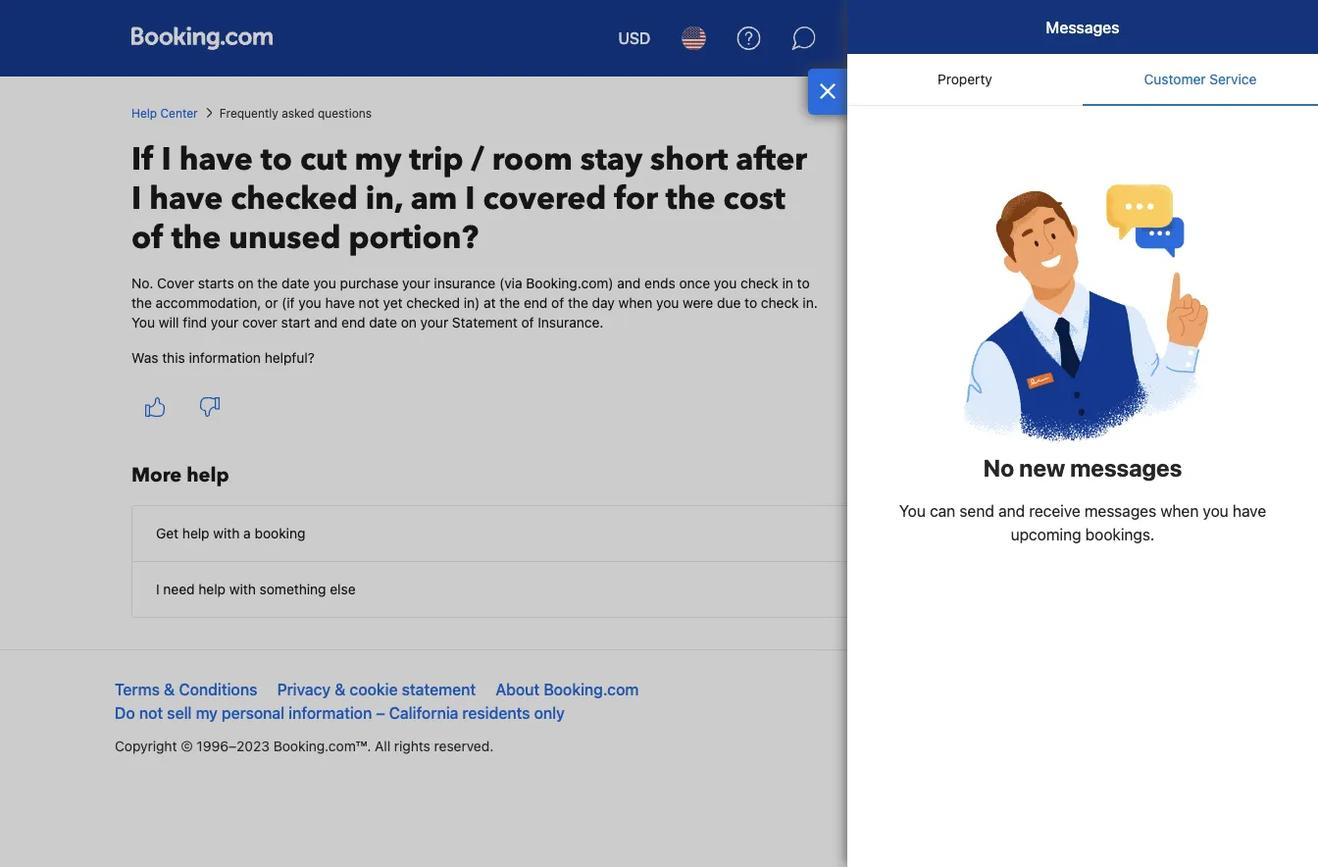 Task type: locate. For each thing, give the bounding box(es) containing it.
1 vertical spatial help
[[182, 525, 210, 541]]

0 vertical spatial to
[[261, 138, 292, 181]]

0 horizontal spatial &
[[164, 680, 175, 699]]

(if
[[282, 295, 295, 311]]

checked down insurance
[[406, 295, 460, 311]]

checked
[[231, 178, 358, 220], [406, 295, 460, 311]]

am
[[411, 178, 457, 220]]

check down in
[[761, 295, 799, 311]]

starts
[[198, 275, 234, 291]]

0 vertical spatial not
[[359, 295, 379, 311]]

help inside get help with a booking "button"
[[182, 525, 210, 541]]

0 horizontal spatial of
[[131, 217, 163, 259]]

cookie
[[350, 680, 398, 699]]

your up yet on the top
[[402, 275, 430, 291]]

end
[[524, 295, 548, 311], [341, 314, 365, 331]]

help inside i need help with something else button
[[198, 581, 226, 597]]

my right cut
[[355, 138, 402, 181]]

0 horizontal spatial checked
[[231, 178, 358, 220]]

(via
[[499, 275, 522, 291]]

1 & from the left
[[164, 680, 175, 699]]

my inside about booking.com do not sell my personal information – california residents only
[[196, 704, 218, 722]]

to left cut
[[261, 138, 292, 181]]

0 vertical spatial checked
[[231, 178, 358, 220]]

to right in
[[797, 275, 810, 291]]

close image
[[819, 83, 837, 99]]

1 horizontal spatial information
[[289, 704, 372, 722]]

0 horizontal spatial date
[[282, 275, 310, 291]]

my down conditions
[[196, 704, 218, 722]]

room
[[492, 138, 573, 181]]

not right do
[[139, 704, 163, 722]]

0 horizontal spatial and
[[314, 314, 338, 331]]

information down find
[[189, 350, 261, 366]]

due
[[717, 295, 741, 311]]

help right more
[[187, 462, 229, 489]]

privacy & cookie statement
[[277, 680, 476, 699]]

end down booking.com)
[[524, 295, 548, 311]]

0 vertical spatial check
[[741, 275, 779, 291]]

0 vertical spatial on
[[238, 275, 254, 291]]

yet
[[383, 295, 403, 311]]

0 vertical spatial information
[[189, 350, 261, 366]]

more
[[131, 462, 182, 489]]

for
[[614, 178, 658, 220]]

& up the do not sell my personal information – california residents only 'link'
[[335, 680, 346, 699]]

the down (via
[[500, 295, 520, 311]]

list your property link
[[890, 20, 1024, 57]]

with left something
[[229, 581, 256, 597]]

1 vertical spatial to
[[797, 275, 810, 291]]

1 horizontal spatial end
[[524, 295, 548, 311]]

check
[[741, 275, 779, 291], [761, 295, 799, 311]]

1 vertical spatial my
[[196, 704, 218, 722]]

to right due
[[745, 295, 757, 311]]

of down booking.com)
[[551, 295, 564, 311]]

help right get
[[182, 525, 210, 541]]

more help
[[131, 462, 229, 489]]

i inside i need help with something else button
[[156, 581, 160, 597]]

1 horizontal spatial to
[[745, 295, 757, 311]]

frequently asked questions
[[219, 106, 372, 120]]

you
[[313, 275, 336, 291], [714, 275, 737, 291], [299, 295, 321, 311], [656, 295, 679, 311]]

and
[[617, 275, 641, 291], [314, 314, 338, 331]]

else
[[330, 581, 356, 597]]

my
[[355, 138, 402, 181], [196, 704, 218, 722]]

trip
[[409, 138, 463, 181]]

©
[[181, 738, 193, 754]]

1 vertical spatial of
[[551, 295, 564, 311]]

about booking.com link
[[496, 680, 639, 699]]

cover
[[242, 314, 277, 331]]

your down accommodation,
[[211, 314, 239, 331]]

the right for
[[666, 178, 716, 220]]

0 vertical spatial and
[[617, 275, 641, 291]]

on down yet on the top
[[401, 314, 417, 331]]

to
[[261, 138, 292, 181], [797, 275, 810, 291], [745, 295, 757, 311]]

1 horizontal spatial of
[[521, 314, 534, 331]]

not inside about booking.com do not sell my personal information – california residents only
[[139, 704, 163, 722]]

you right (if
[[299, 295, 321, 311]]

on
[[238, 275, 254, 291], [401, 314, 417, 331]]

booking.com
[[544, 680, 639, 699]]

my inside if i have to cut my trip / room stay short after i have checked in, am i covered for the cost of the unused portion?
[[355, 138, 402, 181]]

terms & conditions link
[[115, 680, 257, 699]]

and right start
[[314, 314, 338, 331]]

0 horizontal spatial end
[[341, 314, 365, 331]]

0 vertical spatial end
[[524, 295, 548, 311]]

after
[[736, 138, 807, 181]]

0 vertical spatial my
[[355, 138, 402, 181]]

1 vertical spatial on
[[401, 314, 417, 331]]

help right the need
[[198, 581, 226, 597]]

reserved.
[[434, 738, 494, 754]]

cut
[[300, 138, 347, 181]]

help for get
[[182, 525, 210, 541]]

have
[[179, 138, 253, 181], [149, 178, 223, 220], [325, 295, 355, 311]]

your
[[926, 30, 955, 46], [402, 275, 430, 291], [211, 314, 239, 331], [420, 314, 448, 331]]

not
[[359, 295, 379, 311], [139, 704, 163, 722]]

help
[[187, 462, 229, 489], [182, 525, 210, 541], [198, 581, 226, 597]]

the down no.
[[131, 295, 152, 311]]

0 vertical spatial with
[[213, 525, 240, 541]]

date up (if
[[282, 275, 310, 291]]

short
[[650, 138, 728, 181]]

booking
[[255, 525, 305, 541]]

were
[[683, 295, 713, 311]]

0 horizontal spatial to
[[261, 138, 292, 181]]

with
[[213, 525, 240, 541], [229, 581, 256, 597]]

i
[[161, 138, 171, 181], [131, 178, 141, 220], [465, 178, 475, 220], [156, 581, 160, 597]]

2 & from the left
[[335, 680, 346, 699]]

the
[[666, 178, 716, 220], [171, 217, 221, 259], [257, 275, 278, 291], [131, 295, 152, 311], [500, 295, 520, 311], [568, 295, 588, 311]]

1 horizontal spatial and
[[617, 275, 641, 291]]

stay
[[581, 138, 643, 181]]

copyright © 1996–2023 booking.com™. all rights reserved.
[[115, 738, 494, 754]]

date
[[282, 275, 310, 291], [369, 314, 397, 331]]

1 vertical spatial with
[[229, 581, 256, 597]]

information inside about booking.com do not sell my personal information – california residents only
[[289, 704, 372, 722]]

help for more
[[187, 462, 229, 489]]

0 vertical spatial help
[[187, 462, 229, 489]]

have down purchase
[[325, 295, 355, 311]]

1 horizontal spatial &
[[335, 680, 346, 699]]

in)
[[464, 295, 480, 311]]

cover
[[157, 275, 194, 291]]

1 horizontal spatial my
[[355, 138, 402, 181]]

1 vertical spatial checked
[[406, 295, 460, 311]]

of up no.
[[131, 217, 163, 259]]

0 horizontal spatial my
[[196, 704, 218, 722]]

checked inside if i have to cut my trip / room stay short after i have checked in, am i covered for the cost of the unused portion?
[[231, 178, 358, 220]]

with left a
[[213, 525, 240, 541]]

information
[[189, 350, 261, 366], [289, 704, 372, 722]]

level
[[1120, 41, 1149, 55]]

2 vertical spatial help
[[198, 581, 226, 597]]

1 horizontal spatial checked
[[406, 295, 460, 311]]

i need help with something else
[[156, 581, 356, 597]]

date down yet on the top
[[369, 314, 397, 331]]

check left in
[[741, 275, 779, 291]]

my for personal
[[196, 704, 218, 722]]

of down (via
[[521, 314, 534, 331]]

accommodation,
[[156, 295, 261, 311]]

not inside 'no. cover starts on the date you purchase your insurance (via booking.com) and ends once you check in to the accommodation, or (if you have not yet checked in) at the end of the day when you were due to check in. you will find your cover start and end date on your statement of insurance.'
[[359, 295, 379, 311]]

when
[[619, 295, 653, 311]]

and up when
[[617, 275, 641, 291]]

checked down 'frequently asked questions'
[[231, 178, 358, 220]]

2 horizontal spatial to
[[797, 275, 810, 291]]

1 vertical spatial information
[[289, 704, 372, 722]]

your down insurance
[[420, 314, 448, 331]]

1 horizontal spatial not
[[359, 295, 379, 311]]

1 vertical spatial not
[[139, 704, 163, 722]]

0 vertical spatial of
[[131, 217, 163, 259]]

residents
[[463, 704, 530, 722]]

cost
[[723, 178, 786, 220]]

1 vertical spatial date
[[369, 314, 397, 331]]

terms & conditions
[[115, 680, 257, 699]]

i up no.
[[131, 178, 141, 220]]

i left the need
[[156, 581, 160, 597]]

information up the booking.com™.
[[289, 704, 372, 722]]

you down ends
[[656, 295, 679, 311]]

2 vertical spatial of
[[521, 314, 534, 331]]

not down purchase
[[359, 295, 379, 311]]

california
[[389, 704, 459, 722]]

you left purchase
[[313, 275, 336, 291]]

& up sell
[[164, 680, 175, 699]]

0 horizontal spatial on
[[238, 275, 254, 291]]

personal
[[222, 704, 285, 722]]

in
[[782, 275, 793, 291]]

rights
[[394, 738, 430, 754]]

terms
[[115, 680, 160, 699]]

0 vertical spatial date
[[282, 275, 310, 291]]

on right starts
[[238, 275, 254, 291]]

insurance
[[434, 275, 496, 291]]

end down purchase
[[341, 314, 365, 331]]

or
[[265, 295, 278, 311]]

0 horizontal spatial not
[[139, 704, 163, 722]]



Task type: vqa. For each thing, say whether or not it's contained in the screenshot.
need
yes



Task type: describe. For each thing, give the bounding box(es) containing it.
peterson james genius level 1
[[1078, 21, 1187, 55]]

help center button
[[131, 104, 198, 122]]

peterson
[[1078, 21, 1139, 37]]

1 vertical spatial end
[[341, 314, 365, 331]]

2 horizontal spatial of
[[551, 295, 564, 311]]

something
[[260, 581, 326, 597]]

you
[[131, 314, 155, 331]]

do not sell my personal information – california residents only link
[[115, 704, 565, 722]]

with inside "button"
[[213, 525, 240, 541]]

about
[[496, 680, 540, 699]]

questions
[[318, 106, 372, 120]]

checked inside 'no. cover starts on the date you purchase your insurance (via booking.com) and ends once you check in to the accommodation, or (if you have not yet checked in) at the end of the day when you were due to check in. you will find your cover start and end date on your statement of insurance.'
[[406, 295, 460, 311]]

get help with a booking
[[156, 525, 305, 541]]

need
[[163, 581, 195, 597]]

have inside 'no. cover starts on the date you purchase your insurance (via booking.com) and ends once you check in to the accommodation, or (if you have not yet checked in) at the end of the day when you were due to check in. you will find your cover start and end date on your statement of insurance.'
[[325, 295, 355, 311]]

help center
[[131, 106, 198, 120]]

purchase
[[340, 275, 399, 291]]

0 horizontal spatial information
[[189, 350, 261, 366]]

help
[[131, 106, 157, 120]]

with inside button
[[229, 581, 256, 597]]

no. cover starts on the date you purchase your insurance (via booking.com) and ends once you check in to the accommodation, or (if you have not yet checked in) at the end of the day when you were due to check in. you will find your cover start and end date on your statement of insurance.
[[131, 275, 818, 331]]

at
[[484, 295, 496, 311]]

james
[[1143, 21, 1187, 37]]

sell
[[167, 704, 192, 722]]

if i have to cut my trip / room stay short after i have checked in, am i covered for the cost of the unused portion?
[[131, 138, 807, 259]]

1 vertical spatial and
[[314, 314, 338, 331]]

booking.com)
[[526, 275, 614, 291]]

once
[[679, 275, 710, 291]]

portion?
[[349, 217, 479, 259]]

have down frequently
[[179, 138, 253, 181]]

asked
[[282, 106, 314, 120]]

statement
[[402, 680, 476, 699]]

i right "am"
[[465, 178, 475, 220]]

& for privacy
[[335, 680, 346, 699]]

all
[[375, 738, 391, 754]]

this
[[162, 350, 185, 366]]

get help with a booking button
[[132, 506, 1186, 562]]

list
[[899, 30, 923, 46]]

list your property
[[899, 30, 1015, 46]]

in,
[[366, 178, 403, 220]]

only
[[534, 704, 565, 722]]

have up cover
[[149, 178, 223, 220]]

& for terms
[[164, 680, 175, 699]]

unused
[[229, 217, 341, 259]]

–
[[376, 704, 385, 722]]

your right list
[[926, 30, 955, 46]]

was this information helpful?
[[131, 350, 315, 366]]

do
[[115, 704, 135, 722]]

usd button
[[607, 15, 663, 62]]

find
[[183, 314, 207, 331]]

start
[[281, 314, 310, 331]]

insurance.
[[538, 314, 604, 331]]

/
[[471, 138, 484, 181]]

was
[[131, 350, 158, 366]]

the up insurance.
[[568, 295, 588, 311]]

day
[[592, 295, 615, 311]]

1 horizontal spatial date
[[369, 314, 397, 331]]

property
[[959, 30, 1015, 46]]

get
[[156, 525, 179, 541]]

i right if
[[161, 138, 171, 181]]

i need help with something else button
[[132, 562, 1186, 617]]

of inside if i have to cut my trip / room stay short after i have checked in, am i covered for the cost of the unused portion?
[[131, 217, 163, 259]]

1
[[1152, 41, 1158, 55]]

about booking.com do not sell my personal information – california residents only
[[115, 680, 639, 722]]

genius
[[1078, 41, 1117, 55]]

1 vertical spatial check
[[761, 295, 799, 311]]

booking.com online hotel reservations image
[[131, 26, 273, 50]]

privacy & cookie statement link
[[277, 680, 476, 699]]

1996–2023
[[197, 738, 270, 754]]

a
[[243, 525, 251, 541]]

usd
[[618, 29, 651, 48]]

no.
[[131, 275, 153, 291]]

ends
[[645, 275, 676, 291]]

to inside if i have to cut my trip / room stay short after i have checked in, am i covered for the cost of the unused portion?
[[261, 138, 292, 181]]

the up starts
[[171, 217, 221, 259]]

you up due
[[714, 275, 737, 291]]

center
[[160, 106, 198, 120]]

booking.com™.
[[273, 738, 371, 754]]

will
[[159, 314, 179, 331]]

my for trip
[[355, 138, 402, 181]]

1 horizontal spatial on
[[401, 314, 417, 331]]

helpful?
[[265, 350, 315, 366]]

the up 'or'
[[257, 275, 278, 291]]

covered
[[483, 178, 606, 220]]

conditions
[[179, 680, 257, 699]]

2 vertical spatial to
[[745, 295, 757, 311]]

statement
[[452, 314, 518, 331]]

privacy
[[277, 680, 331, 699]]



